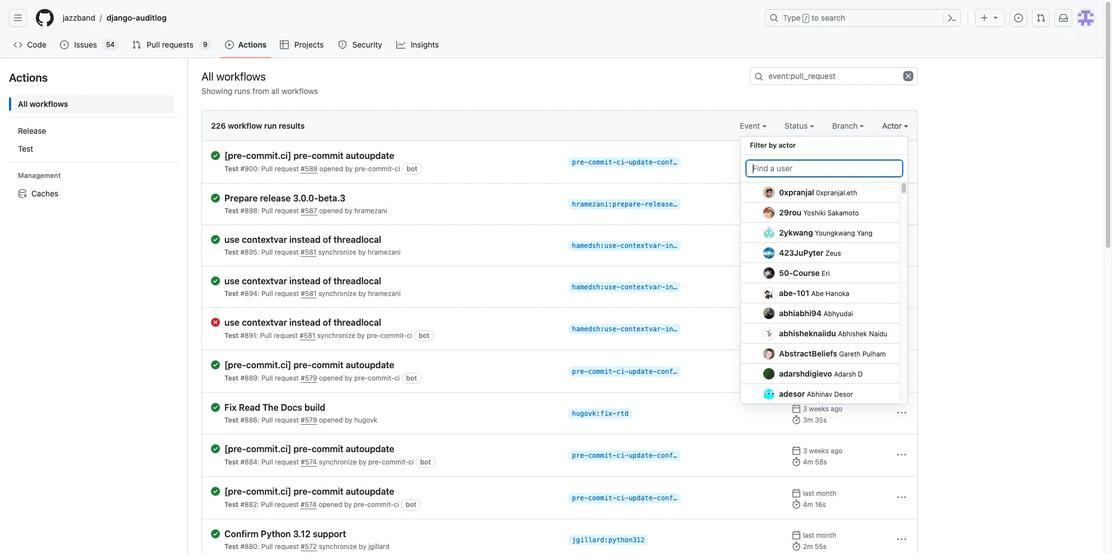 Task type: describe. For each thing, give the bounding box(es) containing it.
bot for pull request #579 opened             by pre-commit-ci
[[406, 374, 417, 382]]

#587
[[301, 207, 317, 215]]

pull inside use contextvar instead of threadlocal test #895: pull request #581 synchronize             by hramezani
[[261, 248, 273, 256]]

4 completed successfully image from the top
[[211, 360, 220, 369]]

of- for use contextvar instead of threadlocal test #895: pull request #581 synchronize             by hramezani
[[697, 242, 709, 250]]

abhisheknaiidu abhishek naidu
[[779, 329, 887, 338]]

423jupyter zeus
[[779, 248, 841, 257]]

table image
[[280, 40, 289, 49]]

4 2m from the top
[[803, 374, 813, 382]]

0 horizontal spatial actions
[[9, 71, 48, 84]]

clear filters image
[[903, 71, 913, 81]]

contextvar for use contextvar instead of threadlocal test #895: pull request #581 synchronize             by hramezani
[[242, 234, 287, 245]]

ci for pull request #574 opened             by pre-commit-ci
[[394, 500, 399, 509]]

adarsh
[[834, 370, 856, 378]]

test left the #891:
[[224, 331, 238, 340]]

#581 for use contextvar instead of threadlocal test #895: pull request #581 synchronize             by hramezani
[[301, 248, 316, 256]]

projects
[[294, 40, 324, 49]]

youngkwang
[[815, 229, 855, 237]]

[pre-commit.ci] pre-commit autoupdate link for pull request #574 synchronize             by pre-commit-ci
[[224, 443, 560, 454]]

0 vertical spatial workflows
[[216, 70, 266, 83]]

instead- for use contextvar instead of threadlocal test #894: pull request #581 synchronize             by hramezani
[[665, 283, 697, 291]]

hanoka
[[826, 289, 849, 298]]

1 2 weeks ago from the top
[[803, 278, 842, 287]]

30s
[[815, 207, 827, 215]]

abhiabhi94 abhyudai
[[779, 308, 853, 318]]

abhishek
[[838, 330, 867, 338]]

filter by actor
[[750, 141, 796, 149]]

2m for prepare release 3.0.0-beta.3 test #898: pull request #587 opened             by hramezani
[[803, 207, 813, 215]]

support
[[313, 529, 346, 539]]

3 for 3m 55s
[[803, 153, 807, 162]]

test inside use contextvar instead of threadlocal test #894: pull request #581 synchronize             by hramezani
[[224, 289, 238, 298]]

commit.ci] for pull request #574 opened             by pre-commit-ci
[[246, 486, 291, 496]]

pre-commit-ci link for pull request #588 opened             by pre-commit-ci
[[355, 165, 400, 173]]

sakamoto
[[828, 209, 859, 217]]

jgillard
[[368, 542, 389, 551]]

request inside use contextvar instead of threadlocal test #894: pull request #581 synchronize             by hramezani
[[275, 289, 299, 298]]

d
[[858, 370, 863, 378]]

0xpranjal 0xpranjal.eth
[[779, 187, 857, 197]]

workflows inside all workflows link
[[30, 99, 68, 109]]

[pre- for #882:
[[224, 486, 246, 496]]

synchronize inside confirm python 3.12 support test #880: pull request #572 synchronize             by jgillard
[[319, 542, 357, 551]]

ci for pull request #579 opened             by pre-commit-ci
[[394, 374, 400, 382]]

pull request #581 synchronize             by pre-commit-ci
[[260, 331, 412, 340]]

2 last from the top
[[803, 489, 814, 498]]

#882:
[[240, 500, 259, 509]]

all workflows link
[[13, 95, 174, 113]]

@abhiabhi94 image
[[763, 308, 775, 319]]

hramezani for use contextvar instead of threadlocal test #894: pull request #581 synchronize             by hramezani
[[368, 289, 401, 298]]

show options image for 2m 52s
[[897, 367, 906, 376]]

the
[[262, 402, 279, 412]]

show options image for 2m 54s
[[897, 282, 906, 291]]

0 vertical spatial all workflows
[[201, 70, 266, 83]]

#578 link
[[301, 416, 317, 424]]

3 weeks ago for fix read the docs build
[[803, 405, 842, 413]]

1 calendar image from the top
[[792, 153, 801, 162]]

abe-101 abe hanoka
[[779, 288, 849, 298]]

2m 55s
[[803, 542, 827, 551]]

contextvar for use contextvar instead of threadlocal test #894: pull request #581 synchronize             by hramezani
[[242, 276, 287, 286]]

test left #900: at the top of the page
[[224, 165, 238, 173]]

weeks for 52s
[[809, 363, 829, 371]]

#574 link for opened             by
[[301, 500, 317, 509]]

pull right #882: on the left
[[261, 500, 273, 509]]

days for [pre-commit.ci] pre-commit autoupdate
[[809, 153, 824, 162]]

graph image
[[396, 40, 405, 49]]

synchronize up pull request #574 opened             by pre-commit-ci
[[319, 458, 357, 466]]

3 days ago for prepare release 3.0.0-beta.3
[[803, 195, 837, 204]]

pulham
[[862, 350, 886, 358]]

abhyudai
[[824, 309, 853, 318]]

#588
[[301, 165, 318, 173]]

2m for use contextvar instead of threadlocal test #895: pull request #581 synchronize             by hramezani
[[803, 248, 813, 256]]

calendar image for 4m 58s
[[792, 446, 801, 455]]

completed successfully image for #884:
[[211, 444, 220, 453]]

issues
[[74, 40, 97, 49]]

show options image for 2m 55s
[[897, 535, 906, 544]]

request left #579 link
[[275, 374, 299, 382]]

4m for 4m 16s
[[803, 500, 813, 509]]

last month for confirm python 3.12 support
[[803, 531, 836, 540]]

4m 16s
[[803, 500, 826, 509]]

homepage image
[[36, 9, 54, 27]]

last week
[[803, 237, 833, 245]]

list containing jazzband
[[58, 9, 758, 27]]

[pre-commit.ci] pre-commit autoupdate link for pull request #579 opened             by pre-commit-ci
[[224, 359, 560, 370]]

hramezani for use contextvar instead of threadlocal test #895: pull request #581 synchronize             by hramezani
[[368, 248, 401, 256]]

@adesor image
[[763, 388, 775, 399]]

test #900:
[[224, 165, 261, 173]]

calendar image for docs
[[792, 404, 801, 413]]

request left #588 at the top of the page
[[275, 165, 299, 173]]

completed successfully image for #882:
[[211, 487, 220, 496]]

pull request #574 opened             by pre-commit-ci
[[261, 500, 399, 509]]

insights
[[411, 40, 439, 49]]

runs
[[234, 86, 250, 96]]

weeks for 58s
[[809, 447, 829, 455]]

pull inside use contextvar instead of threadlocal test #894: pull request #581 synchronize             by hramezani
[[261, 289, 273, 298]]

rtd
[[616, 410, 629, 418]]

use contextvar instead of threadlocal link for use contextvar instead of threadlocal test #895: pull request #581 synchronize             by hramezani
[[224, 234, 560, 245]]

commit for #889:
[[312, 360, 343, 370]]

status
[[785, 121, 810, 130]]

3 hamedsh:use-contextvar-instead-of-threadvars from the top
[[572, 325, 750, 333]]

3 of- from the top
[[697, 325, 709, 333]]

prepare release 3.0.0-beta.3 link
[[224, 193, 560, 204]]

[pre- for #889:
[[224, 360, 246, 370]]

pull inside the prepare release 3.0.0-beta.3 test #898: pull request #587 opened             by hramezani
[[261, 207, 273, 215]]

failed image
[[211, 318, 220, 327]]

/ for jazzband
[[100, 13, 102, 23]]

run duration image for 2m
[[792, 247, 801, 256]]

opened inside 'fix read the docs build test #886: pull request #578 opened             by hugovk'
[[319, 416, 343, 424]]

commit.ci] for pull request #588 opened             by pre-commit-ci
[[246, 151, 291, 161]]

use contextvar instead of threadlocal test #895: pull request #581 synchronize             by hramezani
[[224, 234, 401, 256]]

confirm python 3.12 support test #880: pull request #572 synchronize             by jgillard
[[224, 529, 389, 551]]

35s
[[815, 416, 827, 424]]

test left #884:
[[224, 458, 238, 466]]

hramezani link for use contextvar instead of threadlocal test #894: pull request #581 synchronize             by hramezani
[[368, 289, 401, 298]]

#889:
[[240, 374, 259, 382]]

filter workflows element
[[13, 122, 174, 158]]

auditlog
[[136, 13, 167, 22]]

actor button
[[882, 120, 908, 132]]

2 vertical spatial #581 link
[[300, 331, 315, 340]]

2m 52s
[[803, 374, 826, 382]]

adesor
[[779, 389, 805, 398]]

weeks for 1s
[[809, 320, 829, 329]]

3m 1s
[[803, 331, 822, 340]]

test inside confirm python 3.12 support test #880: pull request #572 synchronize             by jgillard
[[224, 542, 238, 551]]

security link
[[334, 36, 387, 53]]

type
[[783, 13, 801, 22]]

run duration image for 4m
[[792, 500, 801, 509]]

22s
[[815, 248, 826, 256]]

hramezani:prepare-release-3-beta3 link
[[569, 199, 705, 209]]

opened for #579
[[319, 374, 343, 382]]

hugovk:fix-rtd link
[[569, 409, 632, 419]]

code link
[[9, 36, 51, 53]]

of for use contextvar instead of threadlocal
[[323, 317, 331, 327]]

abhinav
[[807, 390, 832, 398]]

/ for type
[[804, 15, 808, 22]]

pre-commit-ci-update-config for last month
[[572, 494, 681, 502]]

commit.ci] for pull request #574 synchronize             by pre-commit-ci
[[246, 444, 291, 454]]

confirm
[[224, 529, 259, 539]]

actor
[[882, 121, 904, 130]]

#886:
[[240, 416, 259, 424]]

55s for [pre-commit.ci] pre-commit autoupdate
[[815, 165, 827, 173]]

run duration image for 2m 30s
[[792, 206, 801, 215]]

abe-
[[779, 288, 797, 298]]

pull right #900: at the top of the page
[[261, 165, 273, 173]]

hugovk:fix-
[[572, 410, 616, 418]]

ago for 4m 58s
[[831, 447, 842, 455]]

run duration image for 3m 35s
[[792, 415, 801, 424]]

month for confirm python 3.12 support
[[816, 531, 836, 540]]

#572 link
[[301, 542, 317, 551]]

request down use contextvar instead of threadlocal
[[274, 331, 298, 340]]

3.0.0-
[[293, 193, 318, 203]]

bot for pull request #574 opened             by pre-commit-ci
[[406, 500, 416, 509]]

commit for #900:
[[312, 151, 343, 161]]

0xpranjal.eth
[[816, 189, 857, 197]]

hugovk link
[[354, 416, 377, 424]]

to
[[812, 13, 819, 22]]

abhisheknaiidu
[[779, 329, 836, 338]]

50-course eri
[[779, 268, 830, 278]]

menu containing 0xpranjal
[[740, 132, 908, 414]]

3 hamedsh:use-contextvar-instead-of-threadvars link from the top
[[569, 324, 750, 334]]

show options image for 2m 30s
[[897, 199, 906, 208]]

completed successfully image for #886:
[[211, 403, 220, 412]]

release-
[[645, 200, 677, 208]]

pull left requests at the left
[[147, 40, 160, 49]]

request up python
[[275, 500, 299, 509]]

from
[[252, 86, 269, 96]]

2 horizontal spatial workflows
[[282, 86, 318, 96]]

pre-commit-ci link for pull request #574 synchronize             by pre-commit-ci
[[368, 458, 414, 466]]

test #891:
[[224, 331, 260, 340]]

release
[[260, 193, 291, 203]]

month for [pre-commit.ci] pre-commit autoupdate
[[816, 489, 836, 498]]

requests
[[162, 40, 193, 49]]

9
[[203, 40, 207, 49]]

pre-commit-ci link for pull request #581 synchronize             by pre-commit-ci
[[367, 331, 412, 340]]

hramezani inside the prepare release 3.0.0-beta.3 test #898: pull request #587 opened             by hramezani
[[354, 207, 387, 215]]

zeus
[[825, 249, 841, 257]]

#581 for use contextvar instead of threadlocal test #894: pull request #581 synchronize             by hramezani
[[301, 289, 317, 298]]

3m for use contextvar instead of threadlocal
[[803, 331, 813, 340]]

by inside use contextvar instead of threadlocal test #895: pull request #581 synchronize             by hramezani
[[358, 248, 366, 256]]

actor
[[779, 141, 796, 149]]

hramezani link for use contextvar instead of threadlocal test #895: pull request #581 synchronize             by hramezani
[[368, 248, 401, 256]]

eri
[[822, 269, 830, 278]]

#578
[[301, 416, 317, 424]]

0 vertical spatial all
[[201, 70, 214, 83]]

opened for #588
[[319, 165, 343, 173]]

3 for 2m 30s
[[803, 195, 807, 204]]

code image
[[13, 40, 22, 49]]

1 2 from the top
[[803, 278, 807, 287]]

abe
[[811, 289, 824, 298]]

request right #884:
[[275, 458, 299, 466]]

request inside confirm python 3.12 support test #880: pull request #572 synchronize             by jgillard
[[275, 542, 299, 551]]

event button
[[740, 120, 767, 132]]

pull right the #891:
[[260, 331, 272, 340]]

@2ykwang image
[[763, 227, 775, 238]]

contextvar for use contextvar instead of threadlocal
[[242, 317, 287, 327]]

fix read the docs build link
[[224, 402, 560, 413]]

show options image for 4m 16s
[[897, 493, 906, 502]]

jazzband
[[63, 13, 95, 22]]

weeks for 54s
[[809, 278, 829, 287]]

use contextvar instead of threadlocal link for use contextvar instead of threadlocal test #894: pull request #581 synchronize             by hramezani
[[224, 275, 560, 287]]

commit for #884:
[[312, 444, 343, 454]]

test #889:
[[224, 374, 261, 382]]

test link
[[13, 140, 174, 158]]

contextvar- for use contextvar instead of threadlocal test #895: pull request #581 synchronize             by hramezani
[[620, 242, 665, 250]]

pre-commit-ci-update-config link for 3 weeks ago
[[569, 451, 681, 461]]

jgillard:python312
[[572, 536, 645, 544]]

hamedsh:use- for use contextvar instead of threadlocal test #895: pull request #581 synchronize             by hramezani
[[572, 242, 621, 250]]

request inside use contextvar instead of threadlocal test #895: pull request #581 synchronize             by hramezani
[[275, 248, 299, 256]]

fix read the docs build test #886: pull request #578 opened             by hugovk
[[224, 402, 377, 424]]

completed successfully image for prepare
[[211, 194, 220, 203]]



Task type: locate. For each thing, give the bounding box(es) containing it.
[pre-commit.ci] pre-commit autoupdate link for pull request #574 opened             by pre-commit-ci
[[224, 486, 560, 497]]

pull inside confirm python 3.12 support test #880: pull request #572 synchronize             by jgillard
[[261, 542, 273, 551]]

2 3 weeks ago from the top
[[803, 447, 842, 455]]

hamedsh:use-contextvar-instead-of-threadvars
[[572, 242, 750, 250], [572, 283, 750, 291], [572, 325, 750, 333]]

read
[[239, 402, 260, 412]]

0 vertical spatial 4m
[[803, 458, 813, 466]]

completed successfully image for confirm
[[211, 529, 220, 538]]

actions down the code link
[[9, 71, 48, 84]]

55s
[[815, 165, 827, 173], [815, 542, 827, 551]]

2 weeks ago up 52s
[[803, 363, 842, 371]]

1 vertical spatial list
[[9, 91, 179, 207]]

calendar image
[[792, 278, 801, 287], [792, 320, 801, 329], [792, 362, 801, 371], [792, 446, 801, 455], [792, 489, 801, 498], [792, 531, 801, 540]]

3 hamedsh:use- from the top
[[572, 325, 621, 333]]

workflows up runs
[[216, 70, 266, 83]]

update- down rtd
[[629, 452, 657, 459]]

autoupdate up pull request #574 opened             by pre-commit-ci
[[346, 486, 394, 496]]

2 last month from the top
[[803, 531, 836, 540]]

1 vertical spatial 4m
[[803, 500, 813, 509]]

instead for use contextvar instead of threadlocal test #894: pull request #581 synchronize             by hramezani
[[289, 276, 321, 286]]

last month up 2m 55s
[[803, 531, 836, 540]]

1 vertical spatial hamedsh:use-contextvar-instead-of-threadvars link
[[569, 282, 750, 292]]

actions right the play 'icon'
[[238, 40, 267, 49]]

1 vertical spatial instead-
[[665, 283, 697, 291]]

test left #882: on the left
[[224, 500, 238, 509]]

[pre- for #884:
[[224, 444, 246, 454]]

calendar image for 2m 55s
[[792, 531, 801, 540]]

config for last month
[[657, 494, 681, 502]]

1 month from the top
[[816, 489, 836, 498]]

update- for 2 weeks ago
[[629, 368, 657, 376]]

update- up "jgillard:python312" link
[[629, 494, 657, 502]]

caches
[[31, 189, 58, 198]]

1 vertical spatial actions
[[9, 71, 48, 84]]

1 vertical spatial git pull request image
[[132, 40, 141, 49]]

test inside test link
[[18, 144, 33, 153]]

@29rou image
[[763, 207, 775, 218]]

commit.ci]
[[246, 151, 291, 161], [246, 360, 291, 370], [246, 444, 291, 454], [246, 486, 291, 496]]

show options image
[[897, 157, 906, 166], [897, 241, 906, 250], [897, 451, 906, 459]]

0 vertical spatial 3m
[[803, 165, 813, 173]]

2ykwang
[[779, 228, 813, 237]]

2 vertical spatial last
[[803, 531, 814, 540]]

build
[[304, 402, 325, 412]]

threadvars left @423jupyter icon in the top right of the page
[[709, 242, 750, 250]]

1 vertical spatial threadlocal
[[334, 276, 381, 286]]

run duration image left 3m 55s
[[792, 164, 801, 173]]

1 vertical spatial instead
[[289, 276, 321, 286]]

autoupdate down hugovk
[[346, 444, 394, 454]]

0 vertical spatial 3 weeks ago
[[803, 405, 842, 413]]

[pre-commit.ci] pre-commit autoupdate link down hugovk
[[224, 443, 560, 454]]

contextvar-
[[620, 242, 665, 250], [620, 283, 665, 291], [620, 325, 665, 333]]

month up 2m 55s
[[816, 531, 836, 540]]

1 vertical spatial 55s
[[815, 542, 827, 551]]

last up 4m 16s
[[803, 489, 814, 498]]

2 vertical spatial instead
[[289, 317, 321, 327]]

0 vertical spatial threadvars
[[709, 242, 750, 250]]

use for use contextvar instead of threadlocal test #895: pull request #581 synchronize             by hramezani
[[224, 234, 240, 245]]

update-
[[629, 158, 657, 166], [629, 368, 657, 376], [629, 452, 657, 459], [629, 494, 657, 502]]

0 horizontal spatial /
[[100, 13, 102, 23]]

2 for [pre-commit.ci] pre-commit autoupdate
[[803, 363, 807, 371]]

actions
[[238, 40, 267, 49], [9, 71, 48, 84]]

config
[[657, 158, 681, 166], [657, 368, 681, 376], [657, 452, 681, 459], [657, 494, 681, 502]]

instead-
[[665, 242, 697, 250], [665, 283, 697, 291], [665, 325, 697, 333]]

calendar image down actor
[[792, 153, 801, 162]]

2 vertical spatial workflows
[[30, 99, 68, 109]]

1 of- from the top
[[697, 242, 709, 250]]

1 2m from the top
[[803, 207, 813, 215]]

3 run duration image from the top
[[792, 331, 801, 340]]

opened down the beta.3
[[319, 207, 343, 215]]

synchronize up pull request #581 synchronize             by pre-commit-ci
[[318, 289, 357, 298]]

4 update- from the top
[[629, 494, 657, 502]]

instead for use contextvar instead of threadlocal
[[289, 317, 321, 327]]

0 vertical spatial last
[[803, 237, 814, 245]]

1 vertical spatial 2
[[803, 320, 807, 329]]

type / to search
[[783, 13, 845, 22]]

pre-commit-ci-update-config down rtd
[[572, 452, 681, 459]]

run duration image
[[792, 164, 801, 173], [792, 247, 801, 256], [792, 500, 801, 509]]

6 run duration image from the top
[[792, 457, 801, 466]]

@abhisheknaiidu image
[[763, 328, 775, 339]]

2 calendar image from the top
[[792, 195, 801, 204]]

prepare
[[224, 193, 258, 203]]

opened right #588 link
[[319, 165, 343, 173]]

autoupdate for pull request #579 opened             by pre-commit-ci
[[346, 360, 394, 370]]

2 use contextvar instead of threadlocal link from the top
[[224, 275, 560, 287]]

[pre-commit.ci] pre-commit autoupdate for test #900:
[[224, 151, 394, 161]]

test left #889:
[[224, 374, 238, 382]]

autoupdate for pull request #574 synchronize             by pre-commit-ci
[[346, 444, 394, 454]]

synchronize inside use contextvar instead of threadlocal test #895: pull request #581 synchronize             by hramezani
[[318, 248, 356, 256]]

issue opened image
[[60, 40, 69, 49]]

0 vertical spatial last month
[[803, 489, 836, 498]]

search
[[821, 13, 845, 22]]

2 vertical spatial hamedsh:use-contextvar-instead-of-threadvars link
[[569, 324, 750, 334]]

gareth
[[839, 350, 861, 358]]

use down the prepare
[[224, 234, 240, 245]]

2 vertical spatial contextvar
[[242, 317, 287, 327]]

4m 58s
[[803, 458, 827, 466]]

config for 3 days ago
[[657, 158, 681, 166]]

6 calendar image from the top
[[792, 531, 801, 540]]

2 vertical spatial threadlocal
[[334, 317, 381, 327]]

threadlocal for use contextvar instead of threadlocal test #895: pull request #581 synchronize             by hramezani
[[334, 234, 381, 245]]

0 vertical spatial 2
[[803, 278, 807, 287]]

4 completed successfully image from the top
[[211, 487, 220, 496]]

hamedsh:use-contextvar-instead-of-threadvars for use contextvar instead of threadlocal test #894: pull request #581 synchronize             by hramezani
[[572, 283, 750, 291]]

3 days ago
[[803, 153, 837, 162], [803, 195, 837, 204]]

0 horizontal spatial all workflows
[[18, 99, 68, 109]]

2 vertical spatial instead-
[[665, 325, 697, 333]]

2 autoupdate from the top
[[346, 360, 394, 370]]

1 vertical spatial workflows
[[282, 86, 318, 96]]

request right #895:
[[275, 248, 299, 256]]

synchronize down use contextvar instead of threadlocal
[[317, 331, 355, 340]]

3 threadvars from the top
[[709, 325, 750, 333]]

4 pre-commit-ci-update-config link from the top
[[569, 493, 681, 503]]

5 run duration image from the top
[[792, 415, 801, 424]]

test left #894:
[[224, 289, 238, 298]]

synchronize inside use contextvar instead of threadlocal test #894: pull request #581 synchronize             by hramezani
[[318, 289, 357, 298]]

2 2m from the top
[[803, 248, 813, 256]]

3 of from the top
[[323, 317, 331, 327]]

show options image for 3 weeks ago
[[897, 451, 906, 459]]

[pre-commit.ci] pre-commit autoupdate down #578 link
[[224, 444, 394, 454]]

update- for last month
[[629, 494, 657, 502]]

update- up rtd
[[629, 368, 657, 376]]

run duration image for 2m 54s
[[792, 289, 801, 298]]

showing
[[201, 86, 232, 96]]

1 vertical spatial use
[[224, 276, 240, 286]]

2 contextvar- from the top
[[620, 283, 665, 291]]

1 vertical spatial threadvars
[[709, 283, 750, 291]]

ago for 3m 55s
[[826, 153, 837, 162]]

of- for use contextvar instead of threadlocal test #894: pull request #581 synchronize             by hramezani
[[697, 283, 709, 291]]

python
[[261, 529, 291, 539]]

pull requests
[[147, 40, 193, 49]]

git pull request image
[[1036, 13, 1045, 22], [132, 40, 141, 49]]

show options image
[[897, 199, 906, 208], [897, 282, 906, 291], [897, 324, 906, 333], [897, 367, 906, 376], [897, 409, 906, 418], [897, 493, 906, 502], [897, 535, 906, 544]]

#891:
[[240, 331, 258, 340]]

contextvar up #894:
[[242, 276, 287, 286]]

course
[[793, 268, 820, 278]]

0 vertical spatial days
[[809, 153, 824, 162]]

@423jupyter image
[[763, 247, 775, 258]]

[pre-
[[224, 151, 246, 161], [224, 360, 246, 370], [224, 444, 246, 454], [224, 486, 246, 496]]

0 vertical spatial hramezani link
[[354, 207, 387, 215]]

commit.ci] up #884:
[[246, 444, 291, 454]]

1 vertical spatial #581
[[301, 289, 317, 298]]

1 horizontal spatial workflows
[[216, 70, 266, 83]]

2m left 52s
[[803, 374, 813, 382]]

commit.ci] for pull request #579 opened             by pre-commit-ci
[[246, 360, 291, 370]]

synchronize down support
[[319, 542, 357, 551]]

0 horizontal spatial workflows
[[30, 99, 68, 109]]

command palette image
[[948, 13, 956, 22]]

actions link
[[220, 36, 271, 53]]

4m
[[803, 458, 813, 466], [803, 500, 813, 509]]

#581 up use contextvar instead of threadlocal
[[301, 289, 317, 298]]

all workflows inside all workflows link
[[18, 99, 68, 109]]

#581 link down use contextvar instead of threadlocal
[[300, 331, 315, 340]]

run duration image for 3m 1s
[[792, 331, 801, 340]]

of-
[[697, 242, 709, 250], [697, 283, 709, 291], [697, 325, 709, 333]]

[pre- up test #889:
[[224, 360, 246, 370]]

workflows
[[216, 70, 266, 83], [282, 86, 318, 96], [30, 99, 68, 109]]

#581 link for use contextvar instead of threadlocal test #895: pull request #581 synchronize             by hramezani
[[301, 248, 316, 256]]

0 vertical spatial hamedsh:use-
[[572, 242, 621, 250]]

3 calendar image from the top
[[792, 236, 801, 245]]

calendar image for 4m 16s
[[792, 489, 801, 498]]

show options image for last week
[[897, 241, 906, 250]]

git pull request image for issue opened image
[[1036, 13, 1045, 22]]

2 pre-commit-ci-update-config from the top
[[572, 368, 681, 376]]

by inside confirm python 3.12 support test #880: pull request #572 synchronize             by jgillard
[[359, 542, 366, 551]]

#894:
[[240, 289, 259, 298]]

0 vertical spatial contextvar
[[242, 234, 287, 245]]

16s
[[815, 500, 826, 509]]

pre-commit-ci-update-config for 2 weeks ago
[[572, 368, 681, 376]]

4 calendar image from the top
[[792, 446, 801, 455]]

pre-commit-ci-update-config link for 3 days ago
[[569, 157, 681, 167]]

3 pre-commit-ci-update-config from the top
[[572, 452, 681, 459]]

caches link
[[13, 185, 174, 203]]

1 use from the top
[[224, 234, 240, 245]]

1 vertical spatial 2 weeks ago
[[803, 320, 842, 329]]

completed successfully image
[[211, 151, 220, 160], [211, 194, 220, 203], [211, 276, 220, 285], [211, 360, 220, 369], [211, 529, 220, 538]]

2 use from the top
[[224, 276, 240, 286]]

by inside the prepare release 3.0.0-beta.3 test #898: pull request #587 opened             by hramezani
[[345, 207, 352, 215]]

calendar image for of
[[792, 236, 801, 245]]

/ inside jazzband / django-auditlog
[[100, 13, 102, 23]]

pre-commit-ci-update-config link for last month
[[569, 493, 681, 503]]

1 pre-commit-ci-update-config link from the top
[[569, 157, 681, 167]]

1 hamedsh:use- from the top
[[572, 242, 621, 250]]

2 vertical spatial use
[[224, 317, 240, 327]]

instead inside use contextvar instead of threadlocal test #894: pull request #581 synchronize             by hramezani
[[289, 276, 321, 286]]

hamedsh:use- for use contextvar instead of threadlocal test #894: pull request #581 synchronize             by hramezani
[[572, 283, 621, 291]]

calendar image up 423jupyter
[[792, 236, 801, 245]]

calendar image down adesor
[[792, 404, 801, 413]]

1 autoupdate from the top
[[346, 151, 394, 161]]

#581 inside use contextvar instead of threadlocal test #895: pull request #581 synchronize             by hramezani
[[301, 248, 316, 256]]

54
[[106, 40, 115, 49]]

of inside use contextvar instead of threadlocal test #894: pull request #581 synchronize             by hramezani
[[323, 276, 331, 286]]

use contextvar instead of threadlocal
[[224, 317, 381, 327]]

ci- for last month
[[616, 494, 629, 502]]

1 horizontal spatial all
[[201, 70, 214, 83]]

0 vertical spatial contextvar-
[[620, 242, 665, 250]]

1 vertical spatial contextvar
[[242, 276, 287, 286]]

0 vertical spatial #581 link
[[301, 248, 316, 256]]

Find a user text field
[[745, 160, 903, 177]]

use for use contextvar instead of threadlocal test #894: pull request #581 synchronize             by hramezani
[[224, 276, 240, 286]]

use inside use contextvar instead of threadlocal test #894: pull request #581 synchronize             by hramezani
[[224, 276, 240, 286]]

commit up pull request #588 opened             by pre-commit-ci
[[312, 151, 343, 161]]

4 commit from the top
[[312, 486, 343, 496]]

run
[[264, 121, 277, 130]]

of down use contextvar instead of threadlocal test #895: pull request #581 synchronize             by hramezani
[[323, 276, 331, 286]]

3 last from the top
[[803, 531, 814, 540]]

all inside all workflows link
[[18, 99, 28, 109]]

1 vertical spatial #574
[[301, 500, 317, 509]]

2 down "50-course eri"
[[803, 278, 807, 287]]

3 for 4m 58s
[[803, 447, 807, 455]]

2m 30s
[[803, 207, 827, 215]]

226
[[211, 121, 226, 130]]

hugovk
[[354, 416, 377, 424]]

3
[[803, 153, 807, 162], [803, 195, 807, 204], [803, 405, 807, 413], [803, 447, 807, 455]]

0 vertical spatial list
[[58, 9, 758, 27]]

54s
[[815, 289, 827, 298]]

use contextvar instead of threadlocal test #894: pull request #581 synchronize             by hramezani
[[224, 276, 401, 298]]

1 horizontal spatial all workflows
[[201, 70, 266, 83]]

2 2 from the top
[[803, 320, 807, 329]]

2 pre-commit-ci-update-config link from the top
[[569, 367, 681, 377]]

1 threadvars from the top
[[709, 242, 750, 250]]

0 vertical spatial actions
[[238, 40, 267, 49]]

2 vertical spatial threadvars
[[709, 325, 750, 333]]

by inside menu
[[769, 141, 777, 149]]

projects link
[[276, 36, 329, 53]]

ago for 2m 52s
[[831, 363, 842, 371]]

hramezani link for prepare release 3.0.0-beta.3 test #898: pull request #587 opened             by hramezani
[[354, 207, 387, 215]]

search image
[[754, 72, 763, 81]]

0 vertical spatial git pull request image
[[1036, 13, 1045, 22]]

fix
[[224, 402, 237, 412]]

2 show options image from the top
[[897, 241, 906, 250]]

threadvars for use contextvar instead of threadlocal test #894: pull request #581 synchronize             by hramezani
[[709, 283, 750, 291]]

week
[[816, 237, 833, 245]]

4 weeks from the top
[[809, 405, 829, 413]]

0 vertical spatial hramezani
[[354, 207, 387, 215]]

0 horizontal spatial git pull request image
[[132, 40, 141, 49]]

1 vertical spatial contextvar-
[[620, 283, 665, 291]]

4 ci- from the top
[[616, 494, 629, 502]]

1 vertical spatial 3m
[[803, 331, 813, 340]]

2 hamedsh:use- from the top
[[572, 283, 621, 291]]

opened right the #579
[[319, 374, 343, 382]]

3 2 weeks ago from the top
[[803, 363, 842, 371]]

request inside the prepare release 3.0.0-beta.3 test #898: pull request #587 opened             by hramezani
[[275, 207, 299, 215]]

3 calendar image from the top
[[792, 362, 801, 371]]

1 [pre-commit.ci] pre-commit autoupdate from the top
[[224, 151, 394, 161]]

ci- up "jgillard:python312" link
[[616, 494, 629, 502]]

use right failed image
[[224, 317, 240, 327]]

1 vertical spatial last
[[803, 489, 814, 498]]

58s
[[815, 458, 827, 466]]

contextvar
[[242, 234, 287, 245], [242, 276, 287, 286], [242, 317, 287, 327]]

55s down 16s
[[815, 542, 827, 551]]

3 completed successfully image from the top
[[211, 444, 220, 453]]

3 weeks ago up 58s
[[803, 447, 842, 455]]

hramezani inside use contextvar instead of threadlocal test #895: pull request #581 synchronize             by hramezani
[[368, 248, 401, 256]]

1 vertical spatial month
[[816, 531, 836, 540]]

3 instead- from the top
[[665, 325, 697, 333]]

run duration image left 4m 58s
[[792, 457, 801, 466]]

1 vertical spatial use contextvar instead of threadlocal link
[[224, 275, 560, 287]]

4 config from the top
[[657, 494, 681, 502]]

0 vertical spatial instead
[[289, 234, 321, 245]]

0 vertical spatial month
[[816, 489, 836, 498]]

2 for use contextvar instead of threadlocal
[[803, 320, 807, 329]]

abstractbeliefs
[[779, 349, 837, 358]]

triangle down image
[[991, 13, 1000, 22]]

test inside the prepare release 3.0.0-beta.3 test #898: pull request #587 opened             by hramezani
[[224, 207, 238, 215]]

#581 link up use contextvar instead of threadlocal test #894: pull request #581 synchronize             by hramezani at the left
[[301, 248, 316, 256]]

hamedsh:use-contextvar-instead-of-threadvars link for use contextvar instead of threadlocal test #895: pull request #581 synchronize             by hramezani
[[569, 241, 750, 251]]

2 weeks ago for use contextvar instead of threadlocal
[[803, 320, 842, 329]]

all
[[201, 70, 214, 83], [18, 99, 28, 109]]

@abe 101 image
[[763, 287, 775, 299]]

test inside 'fix read the docs build test #886: pull request #578 opened             by hugovk'
[[224, 416, 238, 424]]

1s
[[815, 331, 822, 340]]

0xpranjal
[[779, 187, 814, 197]]

opened for #574
[[319, 500, 342, 509]]

menu
[[740, 132, 908, 414]]

@0xpranjal image
[[763, 187, 775, 198]]

1 vertical spatial last month
[[803, 531, 836, 540]]

2 vertical spatial of-
[[697, 325, 709, 333]]

plus image
[[980, 13, 989, 22]]

0 vertical spatial instead-
[[665, 242, 697, 250]]

hramezani
[[354, 207, 387, 215], [368, 248, 401, 256], [368, 289, 401, 298]]

2 weeks from the top
[[809, 320, 829, 329]]

1 vertical spatial hamedsh:use-
[[572, 283, 621, 291]]

3 [pre-commit.ci] pre-commit autoupdate link from the top
[[224, 443, 560, 454]]

55s for confirm python 3.12 support
[[815, 542, 827, 551]]

#895:
[[240, 248, 259, 256]]

1 horizontal spatial actions
[[238, 40, 267, 49]]

/
[[100, 13, 102, 23], [804, 15, 808, 22]]

instead- for use contextvar instead of threadlocal test #895: pull request #581 synchronize             by hramezani
[[665, 242, 697, 250]]

#587 link
[[301, 207, 317, 215]]

1 3m from the top
[[803, 165, 813, 173]]

run duration image left 4m 16s
[[792, 500, 801, 509]]

3 up 3m 35s
[[803, 405, 807, 413]]

update- for 3 weeks ago
[[629, 452, 657, 459]]

2m 22s
[[803, 248, 826, 256]]

1 show options image from the top
[[897, 157, 906, 166]]

run duration image left 2m 55s
[[792, 542, 801, 551]]

2 vertical spatial 2
[[803, 363, 807, 371]]

1 vertical spatial 3 days ago
[[803, 195, 837, 204]]

days up 3m 55s
[[809, 153, 824, 162]]

0 vertical spatial threadlocal
[[334, 234, 381, 245]]

update- for 3 days ago
[[629, 158, 657, 166]]

pre-commit-ci-update-config link for 2 weeks ago
[[569, 367, 681, 377]]

2 instead- from the top
[[665, 283, 697, 291]]

last month for [pre-commit.ci] pre-commit autoupdate
[[803, 489, 836, 498]]

1 vertical spatial hramezani
[[368, 248, 401, 256]]

completed successfully image for use
[[211, 276, 220, 285]]

1 vertical spatial run duration image
[[792, 247, 801, 256]]

2m left the 30s
[[803, 207, 813, 215]]

4 autoupdate from the top
[[346, 486, 394, 496]]

1 pre-commit-ci-update-config from the top
[[572, 158, 681, 166]]

show options image for 3m 35s
[[897, 409, 906, 418]]

1 completed successfully image from the top
[[211, 235, 220, 244]]

docs
[[281, 402, 302, 412]]

of inside use contextvar instead of threadlocal test #895: pull request #581 synchronize             by hramezani
[[323, 234, 331, 245]]

bot for pull request #574 synchronize             by pre-commit-ci
[[420, 458, 431, 466]]

weeks up 52s
[[809, 363, 829, 371]]

pull inside 'fix read the docs build test #886: pull request #578 opened             by hugovk'
[[261, 416, 273, 424]]

completed successfully image left the confirm
[[211, 529, 220, 538]]

notifications image
[[1059, 13, 1068, 22]]

contextvar inside use contextvar instead of threadlocal test #895: pull request #581 synchronize             by hramezani
[[242, 234, 287, 245]]

4 calendar image from the top
[[792, 404, 801, 413]]

of up pull request #581 synchronize             by pre-commit-ci
[[323, 317, 331, 327]]

of for use contextvar instead of threadlocal test #895: pull request #581 synchronize             by hramezani
[[323, 234, 331, 245]]

all workflows up runs
[[201, 70, 266, 83]]

test inside use contextvar instead of threadlocal test #895: pull request #581 synchronize             by hramezani
[[224, 248, 238, 256]]

3 update- from the top
[[629, 452, 657, 459]]

1 vertical spatial hamedsh:use-contextvar-instead-of-threadvars
[[572, 283, 750, 291]]

request down release
[[275, 207, 299, 215]]

1 horizontal spatial git pull request image
[[1036, 13, 1045, 22]]

2 vertical spatial #581
[[300, 331, 315, 340]]

[pre-commit.ci] pre-commit autoupdate link up prepare release 3.0.0-beta.3 link
[[224, 150, 560, 161]]

#588 link
[[301, 165, 318, 173]]

1 vertical spatial #581 link
[[301, 289, 317, 298]]

0 vertical spatial #581
[[301, 248, 316, 256]]

workflows right all
[[282, 86, 318, 96]]

run duration image for 2m 55s
[[792, 542, 801, 551]]

0 vertical spatial 3 days ago
[[803, 153, 837, 162]]

1 days from the top
[[809, 153, 824, 162]]

#574 link up 3.12
[[301, 500, 317, 509]]

contextvar up the #891:
[[242, 317, 287, 327]]

list
[[58, 9, 758, 27], [9, 91, 179, 207]]

calendar image up 29rou
[[792, 195, 801, 204]]

@abstractbeliefs image
[[763, 348, 775, 359]]

#574 link for synchronize             by
[[301, 458, 317, 466]]

1 last month from the top
[[803, 489, 836, 498]]

[pre-commit.ci] pre-commit autoupdate up pull request #574 opened             by pre-commit-ci
[[224, 486, 394, 496]]

3 [pre-commit.ci] pre-commit autoupdate from the top
[[224, 444, 394, 454]]

3 run duration image from the top
[[792, 500, 801, 509]]

1 3 weeks ago from the top
[[803, 405, 842, 413]]

2 hamedsh:use-contextvar-instead-of-threadvars link from the top
[[569, 282, 750, 292]]

#880:
[[240, 542, 259, 551]]

None search field
[[750, 67, 918, 85]]

ago for 3m 1s
[[831, 320, 842, 329]]

#581 inside use contextvar instead of threadlocal test #894: pull request #581 synchronize             by hramezani
[[301, 289, 317, 298]]

2 4m from the top
[[803, 500, 813, 509]]

2 completed successfully image from the top
[[211, 403, 220, 412]]

weeks
[[809, 278, 829, 287], [809, 320, 829, 329], [809, 363, 829, 371], [809, 405, 829, 413], [809, 447, 829, 455]]

request up use contextvar instead of threadlocal
[[275, 289, 299, 298]]

1 instead from the top
[[289, 234, 321, 245]]

3 weeks ago for [pre-commit.ci] pre-commit autoupdate
[[803, 447, 842, 455]]

calendar image
[[792, 153, 801, 162], [792, 195, 801, 204], [792, 236, 801, 245], [792, 404, 801, 413]]

3 pre-commit-ci-update-config link from the top
[[569, 451, 681, 461]]

@adarshdigievo image
[[763, 368, 775, 379]]

1 run duration image from the top
[[792, 206, 801, 215]]

event
[[740, 121, 762, 130]]

2 [pre- from the top
[[224, 360, 246, 370]]

opened
[[319, 165, 343, 173], [319, 207, 343, 215], [319, 374, 343, 382], [319, 416, 343, 424], [319, 500, 342, 509]]

pull right #884:
[[261, 458, 273, 466]]

/ left django-
[[100, 13, 102, 23]]

request
[[275, 165, 299, 173], [275, 207, 299, 215], [275, 248, 299, 256], [275, 289, 299, 298], [274, 331, 298, 340], [275, 374, 299, 382], [275, 416, 299, 424], [275, 458, 299, 466], [275, 500, 299, 509], [275, 542, 299, 551]]

2 update- from the top
[[629, 368, 657, 376]]

security
[[352, 40, 382, 49]]

results
[[279, 121, 305, 130]]

1 3 from the top
[[803, 153, 807, 162]]

#574
[[301, 458, 317, 466], [301, 500, 317, 509]]

3 contextvar- from the top
[[620, 325, 665, 333]]

#581 link up use contextvar instead of threadlocal
[[301, 289, 317, 298]]

all workflows
[[201, 70, 266, 83], [18, 99, 68, 109]]

synchronize up use contextvar instead of threadlocal test #894: pull request #581 synchronize             by hramezani at the left
[[318, 248, 356, 256]]

contextvar inside use contextvar instead of threadlocal test #894: pull request #581 synchronize             by hramezani
[[242, 276, 287, 286]]

2 vertical spatial hramezani link
[[368, 289, 401, 298]]

3 up 3m 55s
[[803, 153, 807, 162]]

git pull request image right 54
[[132, 40, 141, 49]]

0 vertical spatial use contextvar instead of threadlocal link
[[224, 234, 560, 245]]

pre-commit-ci-update-config up the hramezani:prepare-release-3-beta3 link
[[572, 158, 681, 166]]

ci for pull request #588 opened             by pre-commit-ci
[[395, 165, 400, 173]]

3 up 2m 30s
[[803, 195, 807, 204]]

3 commit.ci] from the top
[[246, 444, 291, 454]]

1 vertical spatial #574 link
[[301, 500, 317, 509]]

showing runs from all workflows
[[201, 86, 318, 96]]

pre-
[[293, 151, 312, 161], [572, 158, 588, 166], [355, 165, 368, 173], [367, 331, 380, 340], [293, 360, 312, 370], [572, 368, 588, 376], [354, 374, 368, 382], [293, 444, 312, 454], [572, 452, 588, 459], [368, 458, 382, 466], [293, 486, 312, 496], [572, 494, 588, 502], [354, 500, 367, 509]]

shield image
[[338, 40, 347, 49]]

workflows up the release
[[30, 99, 68, 109]]

weeks up 58s
[[809, 447, 829, 455]]

1 4m from the top
[[803, 458, 813, 466]]

3 use contextvar instead of threadlocal link from the top
[[224, 317, 560, 328]]

2m left 54s
[[803, 289, 813, 298]]

instead inside use contextvar instead of threadlocal test #895: pull request #581 synchronize             by hramezani
[[289, 234, 321, 245]]

weeks up 1s
[[809, 320, 829, 329]]

beta.3
[[318, 193, 345, 203]]

run duration image up adesor
[[792, 373, 801, 382]]

[pre- up test #882: in the bottom of the page
[[224, 486, 246, 496]]

pre-commit-ci-update-config for 3 days ago
[[572, 158, 681, 166]]

threadvars left @abe 101 'icon'
[[709, 283, 750, 291]]

2m for confirm python 3.12 support test #880: pull request #572 synchronize             by jgillard
[[803, 542, 813, 551]]

1 [pre- from the top
[[224, 151, 246, 161]]

1 vertical spatial all
[[18, 99, 28, 109]]

2 vertical spatial of
[[323, 317, 331, 327]]

last for support
[[803, 531, 814, 540]]

2 run duration image from the top
[[792, 289, 801, 298]]

/ left to
[[804, 15, 808, 22]]

2m 54s
[[803, 289, 827, 298]]

1 vertical spatial 3 weeks ago
[[803, 447, 842, 455]]

test down fix
[[224, 416, 238, 424]]

run duration image left yoshiki
[[792, 206, 801, 215]]

by inside 'fix read the docs build test #886: pull request #578 opened             by hugovk'
[[345, 416, 352, 424]]

3 contextvar from the top
[[242, 317, 287, 327]]

2 of- from the top
[[697, 283, 709, 291]]

calendar image for 3m 1s
[[792, 320, 801, 329]]

4 [pre- from the top
[[224, 486, 246, 496]]

list containing all workflows
[[9, 91, 179, 207]]

2 vertical spatial run duration image
[[792, 500, 801, 509]]

ci-
[[616, 158, 629, 166], [616, 368, 629, 376], [616, 452, 629, 459], [616, 494, 629, 502]]

1 completed successfully image from the top
[[211, 151, 220, 160]]

hramezani:prepare-
[[572, 200, 645, 208]]

hamedsh:use-contextvar-instead-of-threadvars for use contextvar instead of threadlocal test #895: pull request #581 synchronize             by hramezani
[[572, 242, 750, 250]]

3 days ago for [pre-commit.ci] pre-commit autoupdate
[[803, 153, 837, 162]]

#581 down use contextvar instead of threadlocal
[[300, 331, 315, 340]]

use inside use contextvar instead of threadlocal test #895: pull request #581 synchronize             by hramezani
[[224, 234, 240, 245]]

hramezani inside use contextvar instead of threadlocal test #894: pull request #581 synchronize             by hramezani
[[368, 289, 401, 298]]

4m left 58s
[[803, 458, 813, 466]]

run duration image for 4m 58s
[[792, 457, 801, 466]]

3 config from the top
[[657, 452, 681, 459]]

2 vertical spatial contextvar-
[[620, 325, 665, 333]]

adarshdigievo adarsh d
[[779, 369, 863, 378]]

instead for use contextvar instead of threadlocal test #895: pull request #581 synchronize             by hramezani
[[289, 234, 321, 245]]

3 show options image from the top
[[897, 324, 906, 333]]

3m 55s
[[803, 165, 827, 173]]

completed successfully image
[[211, 235, 220, 244], [211, 403, 220, 412], [211, 444, 220, 453], [211, 487, 220, 496]]

1 vertical spatial of
[[323, 276, 331, 286]]

opened inside the prepare release 3.0.0-beta.3 test #898: pull request #587 opened             by hramezani
[[319, 207, 343, 215]]

threadlocal inside use contextvar instead of threadlocal test #895: pull request #581 synchronize             by hramezani
[[334, 234, 381, 245]]

ci for pull request #581 synchronize             by pre-commit-ci
[[407, 331, 412, 340]]

5 calendar image from the top
[[792, 489, 801, 498]]

5 show options image from the top
[[897, 409, 906, 418]]

hamedsh:use-contextvar-instead-of-threadvars link
[[569, 241, 750, 251], [569, 282, 750, 292], [569, 324, 750, 334]]

0 vertical spatial hamedsh:use-contextvar-instead-of-threadvars link
[[569, 241, 750, 251]]

release
[[18, 126, 46, 135]]

[pre-commit.ci] pre-commit autoupdate up #588 at the top of the page
[[224, 151, 394, 161]]

3 completed successfully image from the top
[[211, 276, 220, 285]]

all
[[271, 86, 279, 96]]

0 horizontal spatial all
[[18, 99, 28, 109]]

3 show options image from the top
[[897, 451, 906, 459]]

1 commit.ci] from the top
[[246, 151, 291, 161]]

1 [pre-commit.ci] pre-commit autoupdate link from the top
[[224, 150, 560, 161]]

2 vertical spatial show options image
[[897, 451, 906, 459]]

1 last from the top
[[803, 237, 814, 245]]

3 use from the top
[[224, 317, 240, 327]]

bot for pull request #588 opened             by pre-commit-ci
[[407, 165, 417, 173]]

last for of
[[803, 237, 814, 245]]

[pre-commit.ci] pre-commit autoupdate link up fix read the docs build 'link'
[[224, 359, 560, 370]]

issue opened image
[[1014, 13, 1023, 22]]

weeks for 35s
[[809, 405, 829, 413]]

request down python
[[275, 542, 299, 551]]

2 contextvar from the top
[[242, 276, 287, 286]]

3m up 0xpranjal 0xpranjal.eth
[[803, 165, 813, 173]]

4m left 16s
[[803, 500, 813, 509]]

/ inside type / to search
[[804, 15, 808, 22]]

pull right #889:
[[261, 374, 273, 382]]

2 3 from the top
[[803, 195, 807, 204]]

0 vertical spatial 2 weeks ago
[[803, 278, 842, 287]]

use
[[224, 234, 240, 245], [224, 276, 240, 286], [224, 317, 240, 327]]

by inside use contextvar instead of threadlocal test #894: pull request #581 synchronize             by hramezani
[[358, 289, 366, 298]]

1 horizontal spatial /
[[804, 15, 808, 22]]

run duration image for 2m 52s
[[792, 373, 801, 382]]

instead down #587 link
[[289, 234, 321, 245]]

#884:
[[240, 458, 259, 466]]

status button
[[785, 120, 814, 132]]

2m left 22s
[[803, 248, 813, 256]]

2 vertical spatial hamedsh:use-
[[572, 325, 621, 333]]

threadlocal inside use contextvar instead of threadlocal test #894: pull request #581 synchronize             by hramezani
[[334, 276, 381, 286]]

0 vertical spatial #574
[[301, 458, 317, 466]]

pre-commit-ci link for pull request #574 opened             by pre-commit-ci
[[354, 500, 399, 509]]

@50 course image
[[763, 267, 775, 278]]

ci- for 3 weeks ago
[[616, 452, 629, 459]]

0 vertical spatial #574 link
[[301, 458, 317, 466]]

play image
[[225, 40, 234, 49]]

2 vertical spatial 3m
[[803, 416, 813, 424]]

completed successfully image for #895:
[[211, 235, 220, 244]]

1 of from the top
[[323, 234, 331, 245]]

4 commit.ci] from the top
[[246, 486, 291, 496]]

#581 link for use contextvar instead of threadlocal test #894: pull request #581 synchronize             by hramezani
[[301, 289, 317, 298]]

2 vertical spatial hramezani
[[368, 289, 401, 298]]

0 vertical spatial hamedsh:use-contextvar-instead-of-threadvars
[[572, 242, 750, 250]]

of for use contextvar instead of threadlocal test #894: pull request #581 synchronize             by hramezani
[[323, 276, 331, 286]]

weeks up 35s
[[809, 405, 829, 413]]

3 3m from the top
[[803, 416, 813, 424]]

commit up pull request #574 synchronize             by pre-commit-ci
[[312, 444, 343, 454]]

hugovk:fix-rtd
[[572, 410, 629, 418]]

0 vertical spatial of-
[[697, 242, 709, 250]]

3 commit from the top
[[312, 444, 343, 454]]

run duration image
[[792, 206, 801, 215], [792, 289, 801, 298], [792, 331, 801, 340], [792, 373, 801, 382], [792, 415, 801, 424], [792, 457, 801, 466], [792, 542, 801, 551]]

#581 up use contextvar instead of threadlocal test #894: pull request #581 synchronize             by hramezani at the left
[[301, 248, 316, 256]]

3.12
[[293, 529, 311, 539]]

request inside 'fix read the docs build test #886: pull request #578 opened             by hugovk'
[[275, 416, 299, 424]]

commit-
[[588, 158, 616, 166], [368, 165, 395, 173], [380, 331, 407, 340], [588, 368, 616, 376], [368, 374, 394, 382], [588, 452, 616, 459], [382, 458, 408, 466], [588, 494, 616, 502], [367, 500, 394, 509]]

0 vertical spatial use
[[224, 234, 240, 245]]



Task type: vqa. For each thing, say whether or not it's contained in the screenshot.


